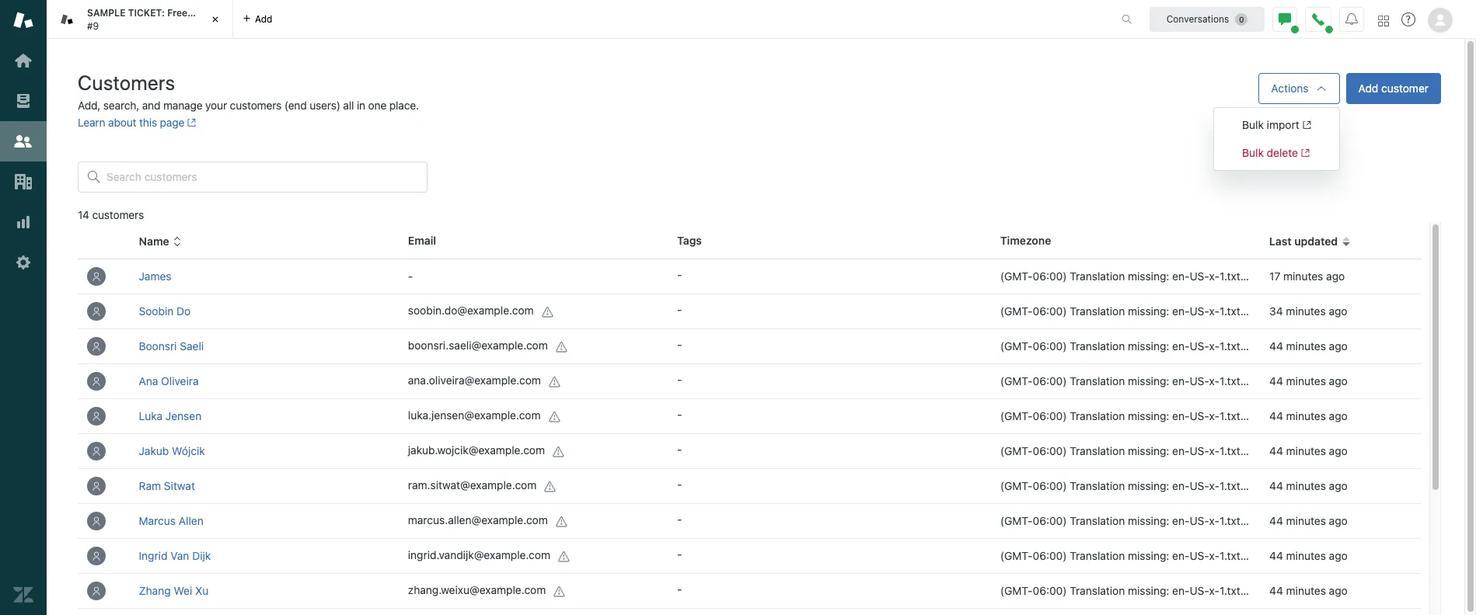 Task type: vqa. For each thing, say whether or not it's contained in the screenshot.
the live at the top left of the page
no



Task type: describe. For each thing, give the bounding box(es) containing it.
en- for soobin.do@example.com
[[1172, 305, 1190, 318]]

delete
[[1267, 146, 1298, 159]]

marcus allen
[[139, 515, 203, 528]]

zendesk image
[[13, 585, 33, 606]]

1 us- from the top
[[1190, 270, 1209, 283]]

jensen
[[166, 410, 202, 423]]

get started image
[[13, 51, 33, 71]]

06:00) for ingrid.vandijk@example.com
[[1033, 550, 1067, 563]]

customers inside customers add, search, and manage your customers (end users) all in one place.
[[230, 99, 282, 112]]

last updated
[[1270, 235, 1338, 248]]

minutes for ingrid.vandijk@example.com
[[1286, 550, 1326, 563]]

allen
[[179, 515, 203, 528]]

missing: for jakub.wojcik@example.com
[[1128, 445, 1169, 458]]

06:00) for jakub.wojcik@example.com
[[1033, 445, 1067, 458]]

(gmt-06:00) translation missing: en-us-x-1.txt.timezone.america_chicago for boonsri.saeli@example.com
[[1000, 340, 1378, 353]]

1 translation from the top
[[1070, 270, 1125, 283]]

- for ana.oliveira@example.com
[[677, 373, 682, 386]]

(gmt-06:00) translation missing: en-us-x-1.txt.timezone.america_chicago for luka.jensen@example.com
[[1000, 410, 1378, 423]]

luka.jensen@example.com
[[408, 409, 541, 422]]

name button
[[139, 235, 182, 249]]

ago for boonsri.saeli@example.com
[[1329, 340, 1348, 353]]

ana
[[139, 375, 158, 388]]

1 1.txt.timezone.america_chicago from the top
[[1220, 270, 1378, 283]]

translation for luka.jensen@example.com
[[1070, 410, 1125, 423]]

zhang.weixu@example.com
[[408, 584, 546, 597]]

ingrid.vandijk@example.com
[[408, 549, 550, 562]]

conversations
[[1167, 13, 1229, 24]]

x- for ram.sitwat@example.com
[[1209, 480, 1220, 493]]

customers image
[[13, 131, 33, 152]]

one
[[368, 99, 386, 112]]

ana.oliveira@example.com
[[408, 374, 541, 387]]

minutes for boonsri.saeli@example.com
[[1286, 340, 1326, 353]]

tags
[[677, 234, 702, 247]]

soobin do link
[[139, 305, 191, 318]]

x- for ana.oliveira@example.com
[[1209, 375, 1220, 388]]

place.
[[389, 99, 419, 112]]

sample ticket: free repair #9
[[87, 7, 217, 31]]

(gmt- for marcus.allen@example.com
[[1000, 515, 1033, 528]]

and
[[142, 99, 160, 112]]

ingrid van dijk link
[[139, 550, 211, 563]]

missing: for boonsri.saeli@example.com
[[1128, 340, 1169, 353]]

1.txt.timezone.america_chicago for ana.oliveira@example.com
[[1220, 375, 1378, 388]]

customers
[[78, 71, 175, 94]]

button displays agent's chat status as online. image
[[1279, 13, 1291, 25]]

ram sitwat link
[[139, 480, 195, 493]]

(end
[[284, 99, 307, 112]]

free
[[167, 7, 187, 19]]

get help image
[[1402, 12, 1416, 26]]

luka jensen link
[[139, 410, 202, 423]]

jakub wójcik
[[139, 445, 205, 458]]

soobin do
[[139, 305, 191, 318]]

missing: for soobin.do@example.com
[[1128, 305, 1169, 318]]

marcus.allen@example.com
[[408, 514, 548, 527]]

zendesk support image
[[13, 10, 33, 30]]

unverified email image for marcus.allen@example.com
[[556, 516, 568, 528]]

en- for ingrid.vandijk@example.com
[[1172, 550, 1190, 563]]

bulk import
[[1242, 118, 1300, 131]]

repair
[[190, 7, 217, 19]]

us- for zhang.weixu@example.com
[[1190, 585, 1209, 598]]

- for ram.sitwat@example.com
[[677, 478, 682, 491]]

luka
[[139, 410, 163, 423]]

unverified email image for ingrid.vandijk@example.com
[[558, 551, 571, 563]]

1.txt.timezone.america_chicago for luka.jensen@example.com
[[1220, 410, 1378, 423]]

bulk import link
[[1242, 118, 1312, 131]]

06:00) for boonsri.saeli@example.com
[[1033, 340, 1067, 353]]

minutes for soobin.do@example.com
[[1286, 305, 1326, 318]]

ram sitwat
[[139, 480, 195, 493]]

ingrid
[[139, 550, 167, 563]]

1.txt.timezone.america_chicago for marcus.allen@example.com
[[1220, 515, 1378, 528]]

all
[[343, 99, 354, 112]]

(gmt- for soobin.do@example.com
[[1000, 305, 1033, 318]]

ago for zhang.weixu@example.com
[[1329, 585, 1348, 598]]

44 minutes ago for marcus.allen@example.com
[[1270, 515, 1348, 528]]

44 for ana.oliveira@example.com
[[1270, 375, 1283, 388]]

boonsri.saeli@example.com
[[408, 339, 548, 352]]

add customer
[[1358, 82, 1429, 95]]

xu
[[195, 585, 209, 598]]

17 minutes ago
[[1270, 270, 1345, 283]]

van
[[170, 550, 189, 563]]

missing: for ana.oliveira@example.com
[[1128, 375, 1169, 388]]

us- for luka.jensen@example.com
[[1190, 410, 1209, 423]]

zhang wei xu link
[[139, 585, 209, 598]]

44 for ingrid.vandijk@example.com
[[1270, 550, 1283, 563]]

06:00) for luka.jensen@example.com
[[1033, 410, 1067, 423]]

close image
[[208, 12, 223, 27]]

44 for ram.sitwat@example.com
[[1270, 480, 1283, 493]]

jakub.wojcik@example.com
[[408, 444, 545, 457]]

(gmt-06:00) translation missing: en-us-x-1.txt.timezone.america_chicago for ingrid.vandijk@example.com
[[1000, 550, 1378, 563]]

(gmt- for ingrid.vandijk@example.com
[[1000, 550, 1033, 563]]

06:00) for marcus.allen@example.com
[[1033, 515, 1067, 528]]

0 horizontal spatial customers
[[92, 208, 144, 222]]

views image
[[13, 91, 33, 111]]

last
[[1270, 235, 1292, 248]]

learn about this page link
[[78, 116, 196, 129]]

tab containing sample ticket: free repair
[[47, 0, 233, 39]]

ram
[[139, 480, 161, 493]]

x- for jakub.wojcik@example.com
[[1209, 445, 1220, 458]]

boonsri
[[139, 340, 177, 353]]

this
[[139, 116, 157, 129]]

ana oliveira link
[[139, 375, 199, 388]]

updated
[[1295, 235, 1338, 248]]

your
[[205, 99, 227, 112]]

add button
[[233, 0, 282, 38]]

notifications image
[[1346, 13, 1358, 25]]

- for zhang.weixu@example.com
[[677, 583, 682, 596]]

en- for ana.oliveira@example.com
[[1172, 375, 1190, 388]]

organizations image
[[13, 172, 33, 192]]

- for marcus.allen@example.com
[[677, 513, 682, 526]]

06:00) for soobin.do@example.com
[[1033, 305, 1067, 318]]

(gmt- for boonsri.saeli@example.com
[[1000, 340, 1033, 353]]

(gmt- for ana.oliveira@example.com
[[1000, 375, 1033, 388]]

last updated button
[[1270, 235, 1351, 249]]

ago for soobin.do@example.com
[[1329, 305, 1348, 318]]

en- for ram.sitwat@example.com
[[1172, 480, 1190, 493]]

add
[[255, 13, 272, 24]]

us- for marcus.allen@example.com
[[1190, 515, 1209, 528]]

bulk for bulk delete
[[1242, 146, 1264, 159]]

admin image
[[13, 253, 33, 273]]

timezone
[[1000, 234, 1051, 247]]

1.txt.timezone.america_chicago for jakub.wojcik@example.com
[[1220, 445, 1378, 458]]

17
[[1270, 270, 1281, 283]]

sitwat
[[164, 480, 195, 493]]

add customer button
[[1346, 73, 1441, 104]]

- for luka.jensen@example.com
[[677, 408, 682, 421]]

translation for boonsri.saeli@example.com
[[1070, 340, 1125, 353]]

44 minutes ago for zhang.weixu@example.com
[[1270, 585, 1348, 598]]

x- for soobin.do@example.com
[[1209, 305, 1220, 318]]

14
[[78, 208, 89, 222]]

1 en- from the top
[[1172, 270, 1190, 283]]

minutes for zhang.weixu@example.com
[[1286, 585, 1326, 598]]

x- for zhang.weixu@example.com
[[1209, 585, 1220, 598]]

(gmt- for jakub.wojcik@example.com
[[1000, 445, 1033, 458]]

reporting image
[[13, 212, 33, 232]]



Task type: locate. For each thing, give the bounding box(es) containing it.
7 1.txt.timezone.america_chicago from the top
[[1220, 480, 1378, 493]]

zhang
[[139, 585, 171, 598]]

1 horizontal spatial customers
[[230, 99, 282, 112]]

6 (gmt-06:00) translation missing: en-us-x-1.txt.timezone.america_chicago from the top
[[1000, 445, 1378, 458]]

7 44 from the top
[[1270, 550, 1283, 563]]

44 for luka.jensen@example.com
[[1270, 410, 1283, 423]]

wójcik
[[172, 445, 205, 458]]

2 missing: from the top
[[1128, 305, 1169, 318]]

44 minutes ago for ana.oliveira@example.com
[[1270, 375, 1348, 388]]

1 44 minutes ago from the top
[[1270, 340, 1348, 353]]

34
[[1270, 305, 1283, 318]]

do
[[177, 305, 191, 318]]

translation for marcus.allen@example.com
[[1070, 515, 1125, 528]]

4 translation from the top
[[1070, 375, 1125, 388]]

1 (gmt- from the top
[[1000, 270, 1033, 283]]

translation
[[1070, 270, 1125, 283], [1070, 305, 1125, 318], [1070, 340, 1125, 353], [1070, 375, 1125, 388], [1070, 410, 1125, 423], [1070, 445, 1125, 458], [1070, 480, 1125, 493], [1070, 515, 1125, 528], [1070, 550, 1125, 563], [1070, 585, 1125, 598]]

(opens in a new tab) image for bulk import
[[1300, 121, 1312, 130]]

(opens in a new tab) image inside 'learn about this page' link
[[184, 118, 196, 128]]

14 customers
[[78, 208, 144, 222]]

unverified email image for ram.sitwat@example.com
[[544, 481, 557, 493]]

(opens in a new tab) image down manage at the left of the page
[[184, 118, 196, 128]]

3 44 from the top
[[1270, 410, 1283, 423]]

jakub wójcik link
[[139, 445, 205, 458]]

8 (gmt-06:00) translation missing: en-us-x-1.txt.timezone.america_chicago from the top
[[1000, 515, 1378, 528]]

minutes for luka.jensen@example.com
[[1286, 410, 1326, 423]]

minutes for ram.sitwat@example.com
[[1286, 480, 1326, 493]]

9 en- from the top
[[1172, 550, 1190, 563]]

5 missing: from the top
[[1128, 410, 1169, 423]]

(gmt- for ram.sitwat@example.com
[[1000, 480, 1033, 493]]

soobin.do@example.com
[[408, 304, 534, 317]]

- for boonsri.saeli@example.com
[[677, 338, 682, 351]]

menu containing bulk import
[[1213, 107, 1340, 171]]

users)
[[310, 99, 340, 112]]

missing: for ingrid.vandijk@example.com
[[1128, 550, 1169, 563]]

ago for ingrid.vandijk@example.com
[[1329, 550, 1348, 563]]

unverified email image
[[542, 306, 554, 318], [556, 341, 568, 353], [548, 411, 561, 423], [553, 446, 565, 458], [556, 516, 568, 528]]

learn
[[78, 116, 105, 129]]

en-
[[1172, 270, 1190, 283], [1172, 305, 1190, 318], [1172, 340, 1190, 353], [1172, 375, 1190, 388], [1172, 410, 1190, 423], [1172, 445, 1190, 458], [1172, 480, 1190, 493], [1172, 515, 1190, 528], [1172, 550, 1190, 563], [1172, 585, 1190, 598]]

ago for marcus.allen@example.com
[[1329, 515, 1348, 528]]

page
[[160, 116, 184, 129]]

9 (gmt-06:00) translation missing: en-us-x-1.txt.timezone.america_chicago from the top
[[1000, 550, 1378, 563]]

missing: for luka.jensen@example.com
[[1128, 410, 1169, 423]]

main element
[[0, 0, 47, 616]]

6 translation from the top
[[1070, 445, 1125, 458]]

boonsri saeli
[[139, 340, 204, 353]]

import
[[1267, 118, 1300, 131]]

1.txt.timezone.america_chicago for soobin.do@example.com
[[1220, 305, 1378, 318]]

add,
[[78, 99, 100, 112]]

3 06:00) from the top
[[1033, 340, 1067, 353]]

6 x- from the top
[[1209, 445, 1220, 458]]

6 06:00) from the top
[[1033, 445, 1067, 458]]

10 (gmt- from the top
[[1000, 585, 1033, 598]]

06:00) for zhang.weixu@example.com
[[1033, 585, 1067, 598]]

tab
[[47, 0, 233, 39]]

5 (gmt- from the top
[[1000, 410, 1033, 423]]

7 (gmt-06:00) translation missing: en-us-x-1.txt.timezone.america_chicago from the top
[[1000, 480, 1378, 493]]

manage
[[163, 99, 203, 112]]

customers right your
[[230, 99, 282, 112]]

1.txt.timezone.america_chicago for zhang.weixu@example.com
[[1220, 585, 1378, 598]]

8 44 minutes ago from the top
[[1270, 585, 1348, 598]]

ticket:
[[128, 7, 165, 19]]

saeli
[[180, 340, 204, 353]]

10 us- from the top
[[1190, 585, 1209, 598]]

en- for jakub.wojcik@example.com
[[1172, 445, 1190, 458]]

bulk delete link
[[1242, 146, 1310, 159]]

9 x- from the top
[[1209, 550, 1220, 563]]

ana oliveira
[[139, 375, 199, 388]]

1 horizontal spatial (opens in a new tab) image
[[1300, 121, 1312, 130]]

9 06:00) from the top
[[1033, 550, 1067, 563]]

ingrid van dijk
[[139, 550, 211, 563]]

(opens in a new tab) image up (opens in a new tab) image
[[1300, 121, 1312, 130]]

6 44 minutes ago from the top
[[1270, 515, 1348, 528]]

translation for soobin.do@example.com
[[1070, 305, 1125, 318]]

jakub
[[139, 445, 169, 458]]

4 44 minutes ago from the top
[[1270, 445, 1348, 458]]

1.txt.timezone.america_chicago for boonsri.saeli@example.com
[[1220, 340, 1378, 353]]

(gmt-
[[1000, 270, 1033, 283], [1000, 305, 1033, 318], [1000, 340, 1033, 353], [1000, 375, 1033, 388], [1000, 410, 1033, 423], [1000, 445, 1033, 458], [1000, 480, 1033, 493], [1000, 515, 1033, 528], [1000, 550, 1033, 563], [1000, 585, 1033, 598]]

bulk for bulk import
[[1242, 118, 1264, 131]]

3 (gmt- from the top
[[1000, 340, 1033, 353]]

06:00)
[[1033, 270, 1067, 283], [1033, 305, 1067, 318], [1033, 340, 1067, 353], [1033, 375, 1067, 388], [1033, 410, 1067, 423], [1033, 445, 1067, 458], [1033, 480, 1067, 493], [1033, 515, 1067, 528], [1033, 550, 1067, 563], [1033, 585, 1067, 598]]

missing:
[[1128, 270, 1169, 283], [1128, 305, 1169, 318], [1128, 340, 1169, 353], [1128, 375, 1169, 388], [1128, 410, 1169, 423], [1128, 445, 1169, 458], [1128, 480, 1169, 493], [1128, 515, 1169, 528], [1128, 550, 1169, 563], [1128, 585, 1169, 598]]

2 44 minutes ago from the top
[[1270, 375, 1348, 388]]

bulk delete
[[1242, 146, 1298, 159]]

44
[[1270, 340, 1283, 353], [1270, 375, 1283, 388], [1270, 410, 1283, 423], [1270, 445, 1283, 458], [1270, 480, 1283, 493], [1270, 515, 1283, 528], [1270, 550, 1283, 563], [1270, 585, 1283, 598]]

add
[[1358, 82, 1379, 95]]

1 vertical spatial bulk
[[1242, 146, 1264, 159]]

ago for ana.oliveira@example.com
[[1329, 375, 1348, 388]]

james
[[139, 270, 171, 283]]

7 en- from the top
[[1172, 480, 1190, 493]]

8 (gmt- from the top
[[1000, 515, 1033, 528]]

4 en- from the top
[[1172, 375, 1190, 388]]

learn about this page
[[78, 116, 184, 129]]

5 06:00) from the top
[[1033, 410, 1067, 423]]

44 for marcus.allen@example.com
[[1270, 515, 1283, 528]]

x- for luka.jensen@example.com
[[1209, 410, 1220, 423]]

3 x- from the top
[[1209, 340, 1220, 353]]

en- for boonsri.saeli@example.com
[[1172, 340, 1190, 353]]

ram.sitwat@example.com
[[408, 479, 537, 492]]

8 us- from the top
[[1190, 515, 1209, 528]]

2 06:00) from the top
[[1033, 305, 1067, 318]]

unverified email image for soobin.do@example.com
[[542, 306, 554, 318]]

search,
[[103, 99, 139, 112]]

9 (gmt- from the top
[[1000, 550, 1033, 563]]

44 minutes ago
[[1270, 340, 1348, 353], [1270, 375, 1348, 388], [1270, 410, 1348, 423], [1270, 445, 1348, 458], [1270, 480, 1348, 493], [1270, 515, 1348, 528], [1270, 550, 1348, 563], [1270, 585, 1348, 598]]

1 06:00) from the top
[[1033, 270, 1067, 283]]

(opens in a new tab) image
[[1298, 149, 1310, 158]]

8 en- from the top
[[1172, 515, 1190, 528]]

marcus
[[139, 515, 176, 528]]

x- for ingrid.vandijk@example.com
[[1209, 550, 1220, 563]]

(opens in a new tab) image for learn about this page
[[184, 118, 196, 128]]

06:00) for ana.oliveira@example.com
[[1033, 375, 1067, 388]]

us- for soobin.do@example.com
[[1190, 305, 1209, 318]]

actions
[[1271, 82, 1309, 95]]

en- for zhang.weixu@example.com
[[1172, 585, 1190, 598]]

bulk
[[1242, 118, 1264, 131], [1242, 146, 1264, 159]]

soobin
[[139, 305, 174, 318]]

(gmt-06:00) translation missing: en-us-x-1.txt.timezone.america_chicago for ram.sitwat@example.com
[[1000, 480, 1378, 493]]

44 for zhang.weixu@example.com
[[1270, 585, 1283, 598]]

2 x- from the top
[[1209, 305, 1220, 318]]

44 minutes ago for jakub.wojcik@example.com
[[1270, 445, 1348, 458]]

(gmt-06:00) translation missing: en-us-x-1.txt.timezone.america_chicago for marcus.allen@example.com
[[1000, 515, 1378, 528]]

2 44 from the top
[[1270, 375, 1283, 388]]

luka jensen
[[139, 410, 202, 423]]

5 1.txt.timezone.america_chicago from the top
[[1220, 410, 1378, 423]]

5 en- from the top
[[1172, 410, 1190, 423]]

0 vertical spatial bulk
[[1242, 118, 1264, 131]]

zendesk products image
[[1378, 15, 1389, 26]]

ago
[[1326, 270, 1345, 283], [1329, 305, 1348, 318], [1329, 340, 1348, 353], [1329, 375, 1348, 388], [1329, 410, 1348, 423], [1329, 445, 1348, 458], [1329, 480, 1348, 493], [1329, 515, 1348, 528], [1329, 550, 1348, 563], [1329, 585, 1348, 598]]

4 (gmt-06:00) translation missing: en-us-x-1.txt.timezone.america_chicago from the top
[[1000, 375, 1378, 388]]

0 vertical spatial customers
[[230, 99, 282, 112]]

7 (gmt- from the top
[[1000, 480, 1033, 493]]

10 x- from the top
[[1209, 585, 1220, 598]]

minutes
[[1283, 270, 1323, 283], [1286, 305, 1326, 318], [1286, 340, 1326, 353], [1286, 375, 1326, 388], [1286, 410, 1326, 423], [1286, 445, 1326, 458], [1286, 480, 1326, 493], [1286, 515, 1326, 528], [1286, 550, 1326, 563], [1286, 585, 1326, 598]]

ago for jakub.wojcik@example.com
[[1329, 445, 1348, 458]]

8 missing: from the top
[[1128, 515, 1169, 528]]

missing: for zhang.weixu@example.com
[[1128, 585, 1169, 598]]

unverified email image for jakub.wojcik@example.com
[[553, 446, 565, 458]]

x- for boonsri.saeli@example.com
[[1209, 340, 1220, 353]]

missing: for marcus.allen@example.com
[[1128, 515, 1169, 528]]

(opens in a new tab) image inside "bulk import" link
[[1300, 121, 1312, 130]]

1.txt.timezone.america_chicago for ingrid.vandijk@example.com
[[1220, 550, 1378, 563]]

us- for boonsri.saeli@example.com
[[1190, 340, 1209, 353]]

x-
[[1209, 270, 1220, 283], [1209, 305, 1220, 318], [1209, 340, 1220, 353], [1209, 375, 1220, 388], [1209, 410, 1220, 423], [1209, 445, 1220, 458], [1209, 480, 1220, 493], [1209, 515, 1220, 528], [1209, 550, 1220, 563], [1209, 585, 1220, 598]]

x- for marcus.allen@example.com
[[1209, 515, 1220, 528]]

5 44 minutes ago from the top
[[1270, 480, 1348, 493]]

44 for jakub.wojcik@example.com
[[1270, 445, 1283, 458]]

en- for marcus.allen@example.com
[[1172, 515, 1190, 528]]

1.txt.timezone.america_chicago
[[1220, 270, 1378, 283], [1220, 305, 1378, 318], [1220, 340, 1378, 353], [1220, 375, 1378, 388], [1220, 410, 1378, 423], [1220, 445, 1378, 458], [1220, 480, 1378, 493], [1220, 515, 1378, 528], [1220, 550, 1378, 563], [1220, 585, 1378, 598]]

james link
[[139, 270, 171, 283]]

1 missing: from the top
[[1128, 270, 1169, 283]]

missing: for ram.sitwat@example.com
[[1128, 480, 1169, 493]]

10 translation from the top
[[1070, 585, 1125, 598]]

2 (gmt- from the top
[[1000, 305, 1033, 318]]

oliveira
[[161, 375, 199, 388]]

7 translation from the top
[[1070, 480, 1125, 493]]

5 us- from the top
[[1190, 410, 1209, 423]]

4 06:00) from the top
[[1033, 375, 1067, 388]]

(opens in a new tab) image
[[184, 118, 196, 128], [1300, 121, 1312, 130]]

- for ingrid.vandijk@example.com
[[677, 548, 682, 561]]

8 1.txt.timezone.america_chicago from the top
[[1220, 515, 1378, 528]]

3 en- from the top
[[1172, 340, 1190, 353]]

1 vertical spatial customers
[[92, 208, 144, 222]]

1.txt.timezone.america_chicago for ram.sitwat@example.com
[[1220, 480, 1378, 493]]

actions button
[[1259, 73, 1340, 104]]

bulk left "import"
[[1242, 118, 1264, 131]]

#9
[[87, 20, 99, 31]]

unverified email image for luka.jensen@example.com
[[548, 411, 561, 423]]

1 bulk from the top
[[1242, 118, 1264, 131]]

4 x- from the top
[[1209, 375, 1220, 388]]

ago for ram.sitwat@example.com
[[1329, 480, 1348, 493]]

0 horizontal spatial (opens in a new tab) image
[[184, 118, 196, 128]]

(gmt-06:00) translation missing: en-us-x-1.txt.timezone.america_chicago for zhang.weixu@example.com
[[1000, 585, 1378, 598]]

3 (gmt-06:00) translation missing: en-us-x-1.txt.timezone.america_chicago from the top
[[1000, 340, 1378, 353]]

customer
[[1381, 82, 1429, 95]]

8 06:00) from the top
[[1033, 515, 1067, 528]]

1 (gmt-06:00) translation missing: en-us-x-1.txt.timezone.america_chicago from the top
[[1000, 270, 1378, 283]]

4 us- from the top
[[1190, 375, 1209, 388]]

wei
[[174, 585, 192, 598]]

34 minutes ago
[[1270, 305, 1348, 318]]

3 us- from the top
[[1190, 340, 1209, 353]]

2 1.txt.timezone.america_chicago from the top
[[1220, 305, 1378, 318]]

9 translation from the top
[[1070, 550, 1125, 563]]

10 1.txt.timezone.america_chicago from the top
[[1220, 585, 1378, 598]]

minutes for ana.oliveira@example.com
[[1286, 375, 1326, 388]]

4 44 from the top
[[1270, 445, 1283, 458]]

1 44 from the top
[[1270, 340, 1283, 353]]

44 for boonsri.saeli@example.com
[[1270, 340, 1283, 353]]

us- for jakub.wojcik@example.com
[[1190, 445, 1209, 458]]

6 en- from the top
[[1172, 445, 1190, 458]]

customers add, search, and manage your customers (end users) all in one place.
[[78, 71, 419, 112]]

10 en- from the top
[[1172, 585, 1190, 598]]

44 minutes ago for boonsri.saeli@example.com
[[1270, 340, 1348, 353]]

customers right 14
[[92, 208, 144, 222]]

conversations button
[[1150, 7, 1265, 31]]

5 translation from the top
[[1070, 410, 1125, 423]]

zhang wei xu
[[139, 585, 209, 598]]

44 minutes ago for ram.sitwat@example.com
[[1270, 480, 1348, 493]]

en- for luka.jensen@example.com
[[1172, 410, 1190, 423]]

2 translation from the top
[[1070, 305, 1125, 318]]

translation for ram.sitwat@example.com
[[1070, 480, 1125, 493]]

6 1.txt.timezone.america_chicago from the top
[[1220, 445, 1378, 458]]

9 1.txt.timezone.america_chicago from the top
[[1220, 550, 1378, 563]]

unverified email image
[[549, 376, 561, 388], [544, 481, 557, 493], [558, 551, 571, 563], [554, 586, 566, 598]]

Search customers field
[[106, 170, 417, 184]]

5 44 from the top
[[1270, 480, 1283, 493]]

(gmt-06:00) translation missing: en-us-x-1.txt.timezone.america_chicago for soobin.do@example.com
[[1000, 305, 1378, 318]]

7 missing: from the top
[[1128, 480, 1169, 493]]

(gmt-06:00) translation missing: en-us-x-1.txt.timezone.america_chicago for ana.oliveira@example.com
[[1000, 375, 1378, 388]]

sample
[[87, 7, 126, 19]]

6 44 from the top
[[1270, 515, 1283, 528]]

4 (gmt- from the top
[[1000, 375, 1033, 388]]

2 us- from the top
[[1190, 305, 1209, 318]]

marcus allen link
[[139, 515, 203, 528]]

name
[[139, 235, 169, 248]]

translation for jakub.wojcik@example.com
[[1070, 445, 1125, 458]]

10 (gmt-06:00) translation missing: en-us-x-1.txt.timezone.america_chicago from the top
[[1000, 585, 1378, 598]]

email
[[408, 234, 436, 247]]

6 us- from the top
[[1190, 445, 1209, 458]]

boonsri saeli link
[[139, 340, 204, 353]]

9 us- from the top
[[1190, 550, 1209, 563]]

minutes for marcus.allen@example.com
[[1286, 515, 1326, 528]]

translation for ana.oliveira@example.com
[[1070, 375, 1125, 388]]

7 06:00) from the top
[[1033, 480, 1067, 493]]

3 44 minutes ago from the top
[[1270, 410, 1348, 423]]

3 1.txt.timezone.america_chicago from the top
[[1220, 340, 1378, 353]]

ago for luka.jensen@example.com
[[1329, 410, 1348, 423]]

8 x- from the top
[[1209, 515, 1220, 528]]

about
[[108, 116, 136, 129]]

- for jakub.wojcik@example.com
[[677, 443, 682, 456]]

5 (gmt-06:00) translation missing: en-us-x-1.txt.timezone.america_chicago from the top
[[1000, 410, 1378, 423]]

us- for ana.oliveira@example.com
[[1190, 375, 1209, 388]]

9 missing: from the top
[[1128, 550, 1169, 563]]

- for soobin.do@example.com
[[677, 303, 682, 316]]

unverified email image for ana.oliveira@example.com
[[549, 376, 561, 388]]

10 missing: from the top
[[1128, 585, 1169, 598]]

1 x- from the top
[[1209, 270, 1220, 283]]

2 (gmt-06:00) translation missing: en-us-x-1.txt.timezone.america_chicago from the top
[[1000, 305, 1378, 318]]

06:00) for ram.sitwat@example.com
[[1033, 480, 1067, 493]]

6 missing: from the top
[[1128, 445, 1169, 458]]

minutes for jakub.wojcik@example.com
[[1286, 445, 1326, 458]]

3 missing: from the top
[[1128, 340, 1169, 353]]

3 translation from the top
[[1070, 340, 1125, 353]]

8 translation from the top
[[1070, 515, 1125, 528]]

6 (gmt- from the top
[[1000, 445, 1033, 458]]

dijk
[[192, 550, 211, 563]]

8 44 from the top
[[1270, 585, 1283, 598]]

bulk left delete
[[1242, 146, 1264, 159]]

us- for ram.sitwat@example.com
[[1190, 480, 1209, 493]]

tabs tab list
[[47, 0, 1105, 39]]

5 x- from the top
[[1209, 410, 1220, 423]]

-
[[677, 268, 682, 281], [408, 270, 413, 283], [677, 303, 682, 316], [677, 338, 682, 351], [677, 373, 682, 386], [677, 408, 682, 421], [677, 443, 682, 456], [677, 478, 682, 491], [677, 513, 682, 526], [677, 548, 682, 561], [677, 583, 682, 596]]

7 x- from the top
[[1209, 480, 1220, 493]]

menu
[[1213, 107, 1340, 171]]

in
[[357, 99, 365, 112]]



